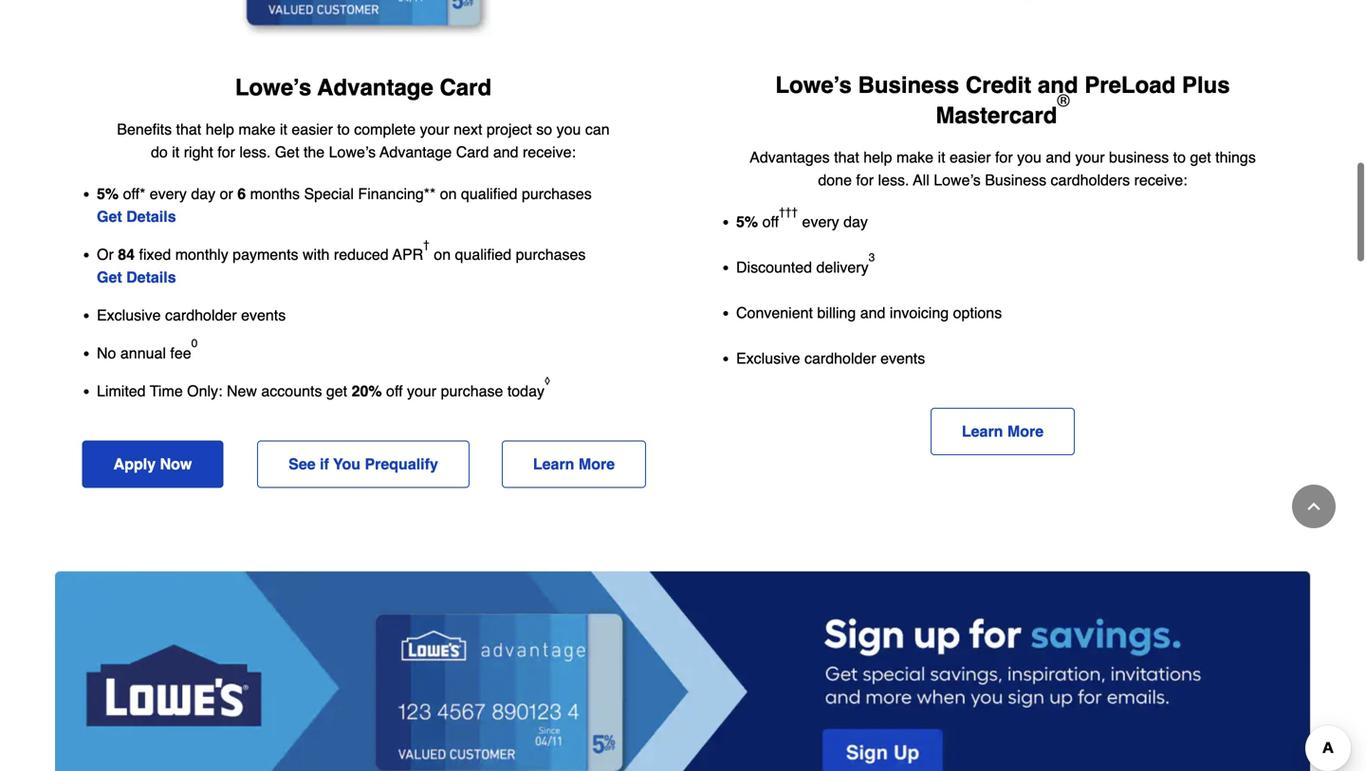 Task type: vqa. For each thing, say whether or not it's contained in the screenshot.
Resources for Pros
no



Task type: locate. For each thing, give the bounding box(es) containing it.
details down fixed
[[126, 268, 176, 286]]

easier down mastercard
[[950, 148, 991, 166]]

card up next
[[440, 74, 492, 100]]

options
[[953, 304, 1002, 322]]

your
[[420, 120, 450, 138], [1076, 148, 1105, 166], [407, 382, 437, 400]]

card down next
[[456, 143, 489, 161]]

get inside "or 84 fixed monthly payments with reduced apr † on qualified purchases get details"
[[97, 268, 122, 286]]

business
[[858, 72, 960, 98], [985, 171, 1047, 189]]

make up 6
[[239, 120, 276, 138]]

easier inside advantages that help make it easier for you and your business to get things done for less. all lowe's business cardholders receive:
[[950, 148, 991, 166]]

get details link down off*
[[97, 208, 176, 225]]

cardholder
[[165, 306, 237, 324], [805, 350, 877, 367]]

easier inside benefits that help make it easier to complete your next project so you can do it right for less. get the lowe's advantage card and receive:
[[292, 120, 333, 138]]

1 horizontal spatial that
[[834, 148, 860, 166]]

off up discounted
[[763, 213, 779, 231]]

1 vertical spatial events
[[881, 350, 925, 367]]

1 vertical spatial learn
[[533, 455, 575, 473]]

lowe's inside advantages that help make it easier for you and your business to get things done for less. all lowe's business cardholders receive:
[[934, 171, 981, 189]]

get down or at the top of page
[[97, 268, 122, 286]]

it inside advantages that help make it easier for you and your business to get things done for less. all lowe's business cardholders receive:
[[938, 148, 946, 166]]

it
[[280, 120, 288, 138], [172, 143, 180, 161], [938, 148, 946, 166]]

the
[[304, 143, 325, 161]]

on
[[440, 185, 457, 202], [434, 246, 451, 263]]

1 horizontal spatial learn more
[[962, 423, 1044, 440]]

0 vertical spatial 5%
[[97, 185, 119, 202]]

off right '20%' at the left of page
[[386, 382, 403, 400]]

business down mastercard
[[985, 171, 1047, 189]]

fee
[[170, 344, 191, 362]]

get for monthly
[[97, 268, 122, 286]]

1 vertical spatial card
[[456, 143, 489, 161]]

0 horizontal spatial business
[[858, 72, 960, 98]]

1 vertical spatial to
[[1174, 148, 1186, 166]]

1 horizontal spatial day
[[844, 213, 868, 231]]

preload
[[1085, 72, 1176, 98]]

0 horizontal spatial off
[[386, 382, 403, 400]]

receive: down business
[[1135, 171, 1188, 189]]

learn more link
[[931, 408, 1075, 455], [502, 441, 646, 488]]

2 get details link from the top
[[97, 268, 176, 286]]

1 horizontal spatial learn
[[962, 423, 1004, 440]]

to right business
[[1174, 148, 1186, 166]]

1 horizontal spatial learn more link
[[931, 408, 1075, 455]]

1 horizontal spatial exclusive
[[736, 350, 801, 367]]

get details link down 84
[[97, 268, 176, 286]]

it right 'do'
[[172, 143, 180, 161]]

†
[[423, 238, 430, 252]]

get inside 5% off* every day or 6 months special financing** on qualified purchases get details
[[97, 208, 122, 225]]

next
[[454, 120, 482, 138]]

0 vertical spatial learn more
[[962, 423, 1044, 440]]

1 horizontal spatial receive:
[[1135, 171, 1188, 189]]

if
[[320, 455, 329, 473]]

1 horizontal spatial you
[[1017, 148, 1042, 166]]

5% for 5% off ††† every day
[[736, 213, 758, 231]]

qualified inside "or 84 fixed monthly payments with reduced apr † on qualified purchases get details"
[[455, 246, 512, 263]]

lowe's right all
[[934, 171, 981, 189]]

get left the
[[275, 143, 299, 161]]

1 vertical spatial exclusive
[[736, 350, 801, 367]]

details for fixed
[[126, 268, 176, 286]]

get for day
[[97, 208, 122, 225]]

5% left off*
[[97, 185, 119, 202]]

you inside benefits that help make it easier to complete your next project so you can do it right for less. get the lowe's advantage card and receive:
[[557, 120, 581, 138]]

events down payments
[[241, 306, 286, 324]]

and
[[1038, 72, 1079, 98], [493, 143, 519, 161], [1046, 148, 1071, 166], [861, 304, 886, 322]]

1 vertical spatial learn more
[[533, 455, 615, 473]]

help right advantages
[[864, 148, 893, 166]]

your up cardholders
[[1076, 148, 1105, 166]]

on for †
[[434, 246, 451, 263]]

0 horizontal spatial receive:
[[523, 143, 576, 161]]

1 details from the top
[[126, 208, 176, 225]]

scroll to top element
[[1293, 485, 1336, 529]]

receive: down 'so'
[[523, 143, 576, 161]]

0 vertical spatial you
[[557, 120, 581, 138]]

for right done
[[856, 171, 874, 189]]

now
[[160, 455, 192, 473]]

1 horizontal spatial 5%
[[736, 213, 758, 231]]

every right off*
[[150, 185, 187, 202]]

exclusive cardholder events
[[97, 306, 286, 324], [736, 350, 925, 367]]

every inside 5% off ††† every day
[[802, 213, 840, 231]]

on right financing**
[[440, 185, 457, 202]]

apply
[[114, 455, 156, 473]]

2 vertical spatial get
[[97, 268, 122, 286]]

1 vertical spatial details
[[126, 268, 176, 286]]

get up or at the top of page
[[97, 208, 122, 225]]

right
[[184, 143, 213, 161]]

0 vertical spatial get
[[1190, 148, 1212, 166]]

1 vertical spatial on
[[434, 246, 451, 263]]

get inside limited time only: new accounts get 20% off your purchase today ◊
[[326, 382, 347, 400]]

that inside benefits that help make it easier to complete your next project so you can do it right for less. get the lowe's advantage card and receive:
[[176, 120, 201, 138]]

and up cardholders
[[1046, 148, 1071, 166]]

0 horizontal spatial that
[[176, 120, 201, 138]]

exclusive down convenient at the top
[[736, 350, 801, 367]]

events
[[241, 306, 286, 324], [881, 350, 925, 367]]

0 horizontal spatial help
[[206, 120, 234, 138]]

cardholder up 0
[[165, 306, 237, 324]]

0 horizontal spatial more
[[579, 455, 615, 473]]

purchase
[[441, 382, 503, 400]]

card
[[440, 74, 492, 100], [456, 143, 489, 161]]

1 horizontal spatial get
[[1190, 148, 1212, 166]]

discounted
[[736, 259, 812, 276]]

0 vertical spatial get details link
[[97, 208, 176, 225]]

5% left †††
[[736, 213, 758, 231]]

business left credit
[[858, 72, 960, 98]]

done
[[818, 171, 852, 189]]

2 details from the top
[[126, 268, 176, 286]]

1 horizontal spatial more
[[1008, 423, 1044, 440]]

for down mastercard
[[995, 148, 1013, 166]]

1 vertical spatial that
[[834, 148, 860, 166]]

0 horizontal spatial day
[[191, 185, 216, 202]]

qualified right †
[[455, 246, 512, 263]]

1 vertical spatial purchases
[[516, 246, 586, 263]]

get
[[275, 143, 299, 161], [97, 208, 122, 225], [97, 268, 122, 286]]

0 vertical spatial day
[[191, 185, 216, 202]]

0 vertical spatial qualified
[[461, 185, 518, 202]]

1 vertical spatial receive:
[[1135, 171, 1188, 189]]

0 vertical spatial purchases
[[522, 185, 592, 202]]

get left things
[[1190, 148, 1212, 166]]

make
[[239, 120, 276, 138], [897, 148, 934, 166]]

less. up 6
[[240, 143, 271, 161]]

on inside 5% off* every day or 6 months special financing** on qualified purchases get details
[[440, 185, 457, 202]]

see if you prequalify
[[289, 455, 438, 473]]

0 vertical spatial your
[[420, 120, 450, 138]]

0 vertical spatial help
[[206, 120, 234, 138]]

exclusive cardholder events down billing
[[736, 350, 925, 367]]

your inside limited time only: new accounts get 20% off your purchase today ◊
[[407, 382, 437, 400]]

every
[[150, 185, 187, 202], [802, 213, 840, 231]]

2 vertical spatial your
[[407, 382, 437, 400]]

1 vertical spatial exclusive cardholder events
[[736, 350, 925, 367]]

business
[[1109, 148, 1169, 166]]

day inside 5% off ††† every day
[[844, 213, 868, 231]]

chevron up image
[[1305, 497, 1324, 516]]

5% inside 5% off ††† every day
[[736, 213, 758, 231]]

help for lowe's advantage card
[[206, 120, 234, 138]]

advantage
[[317, 74, 434, 100], [380, 143, 452, 161]]

0 horizontal spatial easier
[[292, 120, 333, 138]]

every right †††
[[802, 213, 840, 231]]

day down done
[[844, 213, 868, 231]]

less. inside benefits that help make it easier to complete your next project so you can do it right for less. get the lowe's advantage card and receive:
[[240, 143, 271, 161]]

on for financing**
[[440, 185, 457, 202]]

0 vertical spatial that
[[176, 120, 201, 138]]

make inside advantages that help make it easier for you and your business to get things done for less. all lowe's business cardholders receive:
[[897, 148, 934, 166]]

your left purchase
[[407, 382, 437, 400]]

cardholders
[[1051, 171, 1130, 189]]

learn
[[962, 423, 1004, 440], [533, 455, 575, 473]]

0
[[191, 337, 198, 350]]

1 horizontal spatial help
[[864, 148, 893, 166]]

and inside benefits that help make it easier to complete your next project so you can do it right for less. get the lowe's advantage card and receive:
[[493, 143, 519, 161]]

advantages that help make it easier for you and your business to get things done for less. all lowe's business cardholders receive:
[[750, 148, 1256, 189]]

today
[[508, 382, 545, 400]]

for
[[218, 143, 235, 161], [995, 148, 1013, 166], [856, 171, 874, 189]]

1 vertical spatial qualified
[[455, 246, 512, 263]]

1 vertical spatial less.
[[878, 171, 910, 189]]

1 horizontal spatial every
[[802, 213, 840, 231]]

details for every
[[126, 208, 176, 225]]

1 horizontal spatial exclusive cardholder events
[[736, 350, 925, 367]]

help inside advantages that help make it easier for you and your business to get things done for less. all lowe's business cardholders receive:
[[864, 148, 893, 166]]

0 horizontal spatial less.
[[240, 143, 271, 161]]

day
[[191, 185, 216, 202], [844, 213, 868, 231]]

mastercard
[[936, 102, 1058, 129]]

0 vertical spatial details
[[126, 208, 176, 225]]

0 vertical spatial to
[[337, 120, 350, 138]]

for your home. image
[[59, 0, 668, 38]]

off
[[763, 213, 779, 231], [386, 382, 403, 400]]

1 vertical spatial more
[[579, 455, 615, 473]]

0 horizontal spatial it
[[172, 143, 180, 161]]

0 vertical spatial get
[[275, 143, 299, 161]]

get
[[1190, 148, 1212, 166], [326, 382, 347, 400]]

qualified for financing**
[[461, 185, 518, 202]]

details
[[126, 208, 176, 225], [126, 268, 176, 286]]

purchases inside 5% off* every day or 6 months special financing** on qualified purchases get details
[[522, 185, 592, 202]]

make inside benefits that help make it easier to complete your next project so you can do it right for less. get the lowe's advantage card and receive:
[[239, 120, 276, 138]]

1 vertical spatial day
[[844, 213, 868, 231]]

you right 'so'
[[557, 120, 581, 138]]

cardholder down billing
[[805, 350, 877, 367]]

exclusive cardholder events up 0
[[97, 306, 286, 324]]

1 vertical spatial get
[[97, 208, 122, 225]]

1 horizontal spatial it
[[280, 120, 288, 138]]

6
[[237, 185, 246, 202]]

exclusive
[[97, 306, 161, 324], [736, 350, 801, 367]]

qualified for †
[[455, 246, 512, 263]]

1 horizontal spatial events
[[881, 350, 925, 367]]

easier up the
[[292, 120, 333, 138]]

1 vertical spatial make
[[897, 148, 934, 166]]

day left or
[[191, 185, 216, 202]]

learn more
[[962, 423, 1044, 440], [533, 455, 615, 473]]

1 vertical spatial business
[[985, 171, 1047, 189]]

0 horizontal spatial 5%
[[97, 185, 119, 202]]

prequalify
[[365, 455, 438, 473]]

1 horizontal spatial to
[[1174, 148, 1186, 166]]

84
[[118, 246, 135, 263]]

details inside "or 84 fixed monthly payments with reduced apr † on qualified purchases get details"
[[126, 268, 176, 286]]

you
[[557, 120, 581, 138], [1017, 148, 1042, 166]]

time
[[150, 382, 183, 400]]

to inside advantages that help make it easier for you and your business to get things done for less. all lowe's business cardholders receive:
[[1174, 148, 1186, 166]]

1 vertical spatial 5%
[[736, 213, 758, 231]]

0 vertical spatial business
[[858, 72, 960, 98]]

lowe's right the
[[329, 143, 376, 161]]

1 vertical spatial every
[[802, 213, 840, 231]]

that inside advantages that help make it easier for you and your business to get things done for less. all lowe's business cardholders receive:
[[834, 148, 860, 166]]

lowe's up advantages
[[776, 72, 852, 98]]

lowe's
[[776, 72, 852, 98], [235, 74, 312, 100], [329, 143, 376, 161], [934, 171, 981, 189]]

1 horizontal spatial cardholder
[[805, 350, 877, 367]]

your inside benefits that help make it easier to complete your next project so you can do it right for less. get the lowe's advantage card and receive:
[[420, 120, 450, 138]]

project
[[487, 120, 532, 138]]

less.
[[240, 143, 271, 161], [878, 171, 910, 189]]

details inside 5% off* every day or 6 months special financing** on qualified purchases get details
[[126, 208, 176, 225]]

more
[[1008, 423, 1044, 440], [579, 455, 615, 473]]

less. left all
[[878, 171, 910, 189]]

1 vertical spatial your
[[1076, 148, 1105, 166]]

your left next
[[420, 120, 450, 138]]

lowe's business credit and preload plus mastercard
[[776, 72, 1231, 129]]

0 vertical spatial every
[[150, 185, 187, 202]]

5% inside 5% off* every day or 6 months special financing** on qualified purchases get details
[[97, 185, 119, 202]]

0 horizontal spatial exclusive cardholder events
[[97, 306, 286, 324]]

5% off* every day or 6 months special financing** on qualified purchases get details
[[97, 185, 592, 225]]

0 vertical spatial on
[[440, 185, 457, 202]]

1 horizontal spatial business
[[985, 171, 1047, 189]]

to
[[337, 120, 350, 138], [1174, 148, 1186, 166]]

events down invoicing
[[881, 350, 925, 367]]

on right †
[[434, 246, 451, 263]]

that up right
[[176, 120, 201, 138]]

2 horizontal spatial it
[[938, 148, 946, 166]]

0 horizontal spatial make
[[239, 120, 276, 138]]

1 horizontal spatial easier
[[950, 148, 991, 166]]

0 horizontal spatial for
[[218, 143, 235, 161]]

advantage up complete
[[317, 74, 434, 100]]

3
[[869, 251, 875, 264]]

exclusive up no annual fee 0
[[97, 306, 161, 324]]

get left '20%' at the left of page
[[326, 382, 347, 400]]

0 vertical spatial easier
[[292, 120, 333, 138]]

on inside "or 84 fixed monthly payments with reduced apr † on qualified purchases get details"
[[434, 246, 451, 263]]

to left complete
[[337, 120, 350, 138]]

help inside benefits that help make it easier to complete your next project so you can do it right for less. get the lowe's advantage card and receive:
[[206, 120, 234, 138]]

0 horizontal spatial to
[[337, 120, 350, 138]]

or
[[220, 185, 233, 202]]

details down off*
[[126, 208, 176, 225]]

0 vertical spatial card
[[440, 74, 492, 100]]

it down mastercard
[[938, 148, 946, 166]]

0 vertical spatial learn
[[962, 423, 1004, 440]]

purchases inside "or 84 fixed monthly payments with reduced apr † on qualified purchases get details"
[[516, 246, 586, 263]]

or
[[97, 246, 114, 263]]

make up all
[[897, 148, 934, 166]]

billing
[[817, 304, 856, 322]]

delivery
[[817, 259, 869, 276]]

complete
[[354, 120, 416, 138]]

0 horizontal spatial you
[[557, 120, 581, 138]]

◊
[[545, 375, 550, 388]]

0 horizontal spatial get
[[326, 382, 347, 400]]

help up right
[[206, 120, 234, 138]]

1 horizontal spatial off
[[763, 213, 779, 231]]

qualified inside 5% off* every day or 6 months special financing** on qualified purchases get details
[[461, 185, 518, 202]]

0 vertical spatial exclusive cardholder events
[[97, 306, 286, 324]]

advantage down complete
[[380, 143, 452, 161]]

receive:
[[523, 143, 576, 161], [1135, 171, 1188, 189]]

you down mastercard
[[1017, 148, 1042, 166]]

off inside limited time only: new accounts get 20% off your purchase today ◊
[[386, 382, 403, 400]]

qualified down project
[[461, 185, 518, 202]]

1 vertical spatial get
[[326, 382, 347, 400]]

easier
[[292, 120, 333, 138], [950, 148, 991, 166]]

no annual fee 0
[[97, 337, 198, 362]]

and down project
[[493, 143, 519, 161]]

0 horizontal spatial every
[[150, 185, 187, 202]]

it up months
[[280, 120, 288, 138]]

0 vertical spatial exclusive
[[97, 306, 161, 324]]

that up done
[[834, 148, 860, 166]]

things
[[1216, 148, 1256, 166]]

help
[[206, 120, 234, 138], [864, 148, 893, 166]]

1 vertical spatial off
[[386, 382, 403, 400]]

1 horizontal spatial for
[[856, 171, 874, 189]]

0 vertical spatial off
[[763, 213, 779, 231]]

for right right
[[218, 143, 235, 161]]

0 horizontal spatial events
[[241, 306, 286, 324]]

purchases
[[522, 185, 592, 202], [516, 246, 586, 263]]

and right credit
[[1038, 72, 1079, 98]]

1 horizontal spatial less.
[[878, 171, 910, 189]]

get inside benefits that help make it easier to complete your next project so you can do it right for less. get the lowe's advantage card and receive:
[[275, 143, 299, 161]]

lowe's inside lowe's business credit and preload plus mastercard
[[776, 72, 852, 98]]

†††
[[779, 206, 798, 219]]



Task type: describe. For each thing, give the bounding box(es) containing it.
convenient billing and invoicing options
[[736, 304, 1002, 322]]

2 horizontal spatial for
[[995, 148, 1013, 166]]

get inside advantages that help make it easier for you and your business to get things done for less. all lowe's business cardholders receive:
[[1190, 148, 1212, 166]]

lowe's inside benefits that help make it easier to complete your next project so you can do it right for less. get the lowe's advantage card and receive:
[[329, 143, 376, 161]]

®
[[1058, 91, 1070, 111]]

receive: inside benefits that help make it easier to complete your next project so you can do it right for less. get the lowe's advantage card and receive:
[[523, 143, 576, 161]]

advantages
[[750, 148, 830, 166]]

plus
[[1182, 72, 1231, 98]]

0 horizontal spatial learn more
[[533, 455, 615, 473]]

1 get details link from the top
[[97, 208, 176, 225]]

0 horizontal spatial exclusive
[[97, 306, 161, 324]]

convenient
[[736, 304, 813, 322]]

1 vertical spatial cardholder
[[805, 350, 877, 367]]

card inside benefits that help make it easier to complete your next project so you can do it right for less. get the lowe's advantage card and receive:
[[456, 143, 489, 161]]

months
[[250, 185, 300, 202]]

your for ◊
[[407, 382, 437, 400]]

business inside lowe's business credit and preload plus mastercard
[[858, 72, 960, 98]]

5% off ††† every day
[[736, 206, 868, 231]]

see
[[289, 455, 316, 473]]

business inside advantages that help make it easier for you and your business to get things done for less. all lowe's business cardholders receive:
[[985, 171, 1047, 189]]

fixed
[[139, 246, 171, 263]]

to inside benefits that help make it easier to complete your next project so you can do it right for less. get the lowe's advantage card and receive:
[[337, 120, 350, 138]]

limited time only: new accounts get 20% off your purchase today ◊
[[97, 375, 553, 400]]

easier for business
[[950, 148, 991, 166]]

do
[[151, 143, 168, 161]]

see if you prequalify link
[[257, 441, 470, 488]]

for your business. image
[[698, 0, 1308, 36]]

can
[[585, 120, 610, 138]]

advantage inside benefits that help make it easier to complete your next project so you can do it right for less. get the lowe's advantage card and receive:
[[380, 143, 452, 161]]

or 84 fixed monthly payments with reduced apr † on qualified purchases get details
[[97, 238, 586, 286]]

0 horizontal spatial cardholder
[[165, 306, 237, 324]]

0 vertical spatial more
[[1008, 423, 1044, 440]]

off inside 5% off ††† every day
[[763, 213, 779, 231]]

your for so
[[420, 120, 450, 138]]

reduced
[[334, 246, 389, 263]]

for inside benefits that help make it easier to complete your next project so you can do it right for less. get the lowe's advantage card and receive:
[[218, 143, 235, 161]]

it for lowe's business credit and preload plus mastercard
[[938, 148, 946, 166]]

benefits
[[117, 120, 172, 138]]

make for business
[[897, 148, 934, 166]]

all
[[913, 171, 930, 189]]

receive: inside advantages that help make it easier for you and your business to get things done for less. all lowe's business cardholders receive:
[[1135, 171, 1188, 189]]

you inside advantages that help make it easier for you and your business to get things done for less. all lowe's business cardholders receive:
[[1017, 148, 1042, 166]]

lowe's advantage card
[[235, 74, 492, 100]]

apply now
[[114, 455, 192, 473]]

it for lowe's advantage card
[[280, 120, 288, 138]]

you
[[333, 455, 361, 473]]

invoicing
[[890, 304, 949, 322]]

0 horizontal spatial learn more link
[[502, 441, 646, 488]]

less. inside advantages that help make it easier for you and your business to get things done for less. all lowe's business cardholders receive:
[[878, 171, 910, 189]]

make for advantage
[[239, 120, 276, 138]]

limited
[[97, 382, 146, 400]]

lowe's up the
[[235, 74, 312, 100]]

0 vertical spatial advantage
[[317, 74, 434, 100]]

special
[[304, 185, 354, 202]]

discounted delivery 3
[[736, 251, 875, 276]]

annual
[[120, 344, 166, 362]]

0 horizontal spatial learn
[[533, 455, 575, 473]]

your inside advantages that help make it easier for you and your business to get things done for less. all lowe's business cardholders receive:
[[1076, 148, 1105, 166]]

20%
[[352, 382, 382, 400]]

off*
[[123, 185, 145, 202]]

sign up for savings. get special savings, inspiration and invitations when you sign up for emails. image
[[55, 572, 1312, 772]]

purchases for 5% off* every day or 6 months special financing** on qualified purchases get details
[[522, 185, 592, 202]]

and inside advantages that help make it easier for you and your business to get things done for less. all lowe's business cardholders receive:
[[1046, 148, 1071, 166]]

payments
[[233, 246, 299, 263]]

no
[[97, 344, 116, 362]]

help for lowe's business credit and preload plus mastercard
[[864, 148, 893, 166]]

5% for 5% off* every day or 6 months special financing** on qualified purchases get details
[[97, 185, 119, 202]]

credit
[[966, 72, 1032, 98]]

easier for advantage
[[292, 120, 333, 138]]

only:
[[187, 382, 223, 400]]

every inside 5% off* every day or 6 months special financing** on qualified purchases get details
[[150, 185, 187, 202]]

that for lowe's business credit and preload plus mastercard
[[834, 148, 860, 166]]

and inside lowe's business credit and preload plus mastercard
[[1038, 72, 1079, 98]]

financing**
[[358, 185, 436, 202]]

that for lowe's advantage card
[[176, 120, 201, 138]]

accounts
[[261, 382, 322, 400]]

new
[[227, 382, 257, 400]]

benefits that help make it easier to complete your next project so you can do it right for less. get the lowe's advantage card and receive:
[[117, 120, 610, 161]]

apply now link
[[82, 441, 223, 488]]

day inside 5% off* every day or 6 months special financing** on qualified purchases get details
[[191, 185, 216, 202]]

monthly
[[175, 246, 228, 263]]

so
[[536, 120, 553, 138]]

with
[[303, 246, 330, 263]]

apr
[[393, 246, 423, 263]]

and right billing
[[861, 304, 886, 322]]

purchases for or 84 fixed monthly payments with reduced apr † on qualified purchases get details
[[516, 246, 586, 263]]

0 vertical spatial events
[[241, 306, 286, 324]]



